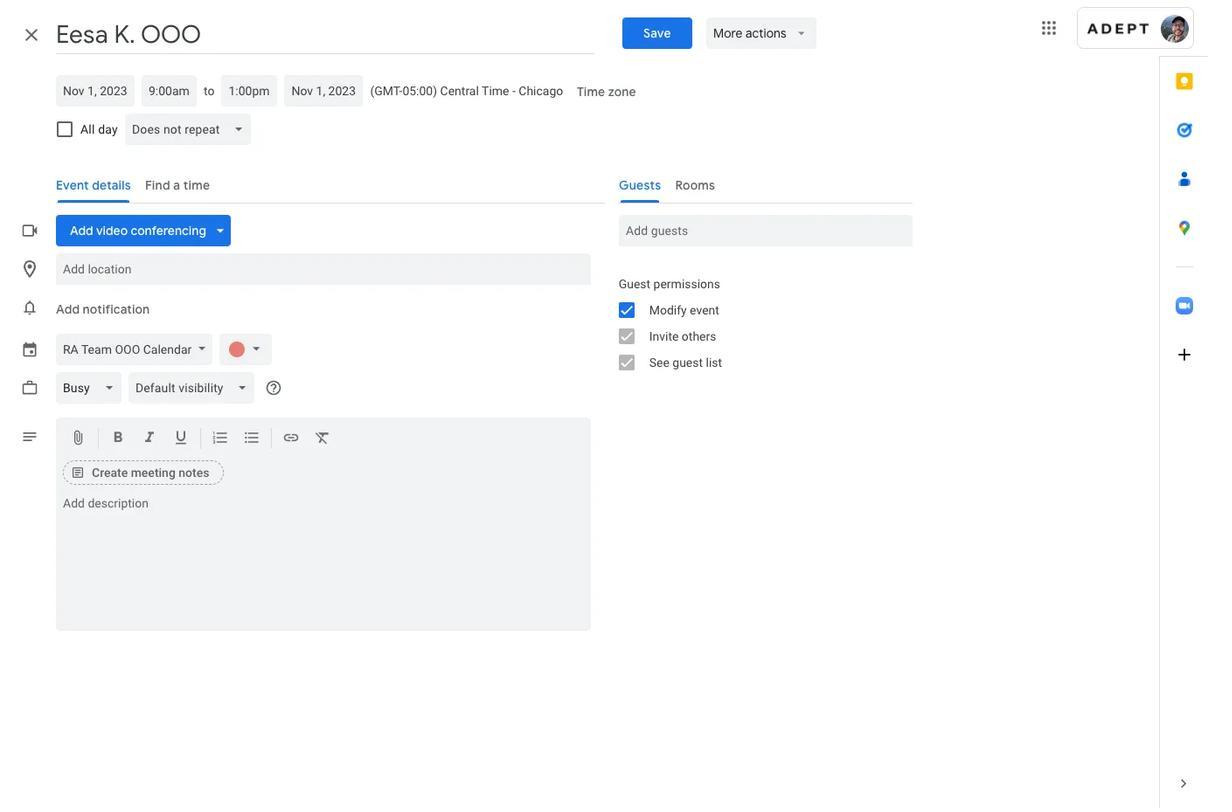 Task type: describe. For each thing, give the bounding box(es) containing it.
calendar
[[143, 343, 192, 357]]

Description text field
[[56, 497, 591, 628]]

chicago
[[519, 84, 563, 98]]

add video conferencing button
[[56, 215, 231, 247]]

-
[[512, 84, 516, 98]]

event
[[690, 303, 719, 317]]

notification
[[83, 302, 150, 317]]

permissions
[[654, 277, 720, 291]]

05:00)
[[402, 84, 437, 98]]

see
[[649, 356, 670, 370]]

actions
[[745, 25, 786, 41]]

time zone
[[577, 84, 636, 100]]

meeting
[[131, 466, 176, 480]]

more actions arrow_drop_down
[[713, 25, 809, 41]]

save button
[[623, 17, 692, 49]]

italic image
[[141, 429, 158, 449]]

zone
[[608, 84, 636, 100]]

video
[[96, 223, 128, 239]]

see guest list
[[649, 356, 722, 370]]

add for add notification
[[56, 302, 80, 317]]

to
[[204, 84, 215, 98]]

add video conferencing
[[70, 223, 206, 239]]

all day
[[80, 122, 118, 136]]

guest permissions
[[619, 277, 720, 291]]

add for add video conferencing
[[70, 223, 93, 239]]



Task type: locate. For each thing, give the bounding box(es) containing it.
add
[[70, 223, 93, 239], [56, 302, 80, 317]]

1 time from the left
[[482, 84, 509, 98]]

time zone button
[[570, 76, 643, 108]]

tab list
[[1160, 57, 1208, 760]]

bold image
[[109, 429, 127, 449]]

guest
[[619, 277, 651, 291]]

guest
[[673, 356, 703, 370]]

(gmt-05:00) central time - chicago
[[370, 84, 563, 98]]

Start time text field
[[149, 80, 190, 101]]

add inside button
[[56, 302, 80, 317]]

ra
[[63, 343, 78, 357]]

save
[[644, 25, 671, 41]]

add up ra
[[56, 302, 80, 317]]

group
[[605, 271, 912, 376]]

central
[[440, 84, 479, 98]]

End date text field
[[291, 80, 356, 101]]

modify event
[[649, 303, 719, 317]]

invite others
[[649, 330, 716, 344]]

Location text field
[[63, 254, 584, 285]]

formatting options toolbar
[[56, 418, 591, 460]]

group containing guest permissions
[[605, 271, 912, 376]]

others
[[682, 330, 716, 344]]

add inside dropdown button
[[70, 223, 93, 239]]

ra team ooo calendar
[[63, 343, 192, 357]]

remove formatting image
[[314, 429, 331, 449]]

invite
[[649, 330, 679, 344]]

End time text field
[[229, 80, 271, 101]]

time left '-'
[[482, 84, 509, 98]]

numbered list image
[[212, 429, 229, 449]]

notes
[[179, 466, 209, 480]]

Title text field
[[56, 16, 595, 54]]

modify
[[649, 303, 687, 317]]

create
[[92, 466, 128, 480]]

time inside button
[[577, 84, 606, 100]]

0 horizontal spatial time
[[482, 84, 509, 98]]

create meeting notes button
[[63, 461, 224, 485]]

ooo
[[115, 343, 140, 357]]

2 time from the left
[[577, 84, 606, 100]]

None field
[[125, 114, 258, 145], [56, 372, 128, 404], [128, 372, 262, 404], [125, 114, 258, 145], [56, 372, 128, 404], [128, 372, 262, 404]]

1 vertical spatial add
[[56, 302, 80, 317]]

Guests text field
[[626, 215, 905, 247]]

time
[[482, 84, 509, 98], [577, 84, 606, 100]]

add notification
[[56, 302, 150, 317]]

more
[[713, 25, 742, 41]]

conferencing
[[131, 223, 206, 239]]

arrow_drop_down
[[793, 25, 809, 41]]

Start date text field
[[63, 80, 128, 101]]

time left zone
[[577, 84, 606, 100]]

all
[[80, 122, 95, 136]]

create meeting notes
[[92, 466, 209, 480]]

day
[[98, 122, 118, 136]]

underline image
[[172, 429, 190, 449]]

1 horizontal spatial time
[[577, 84, 606, 100]]

add left video
[[70, 223, 93, 239]]

bulleted list image
[[243, 429, 261, 449]]

team
[[81, 343, 112, 357]]

add notification button
[[49, 288, 157, 330]]

list
[[706, 356, 722, 370]]

insert link image
[[282, 429, 300, 449]]

0 vertical spatial add
[[70, 223, 93, 239]]

(gmt-
[[370, 84, 403, 98]]



Task type: vqa. For each thing, say whether or not it's contained in the screenshot.
Time zone
yes



